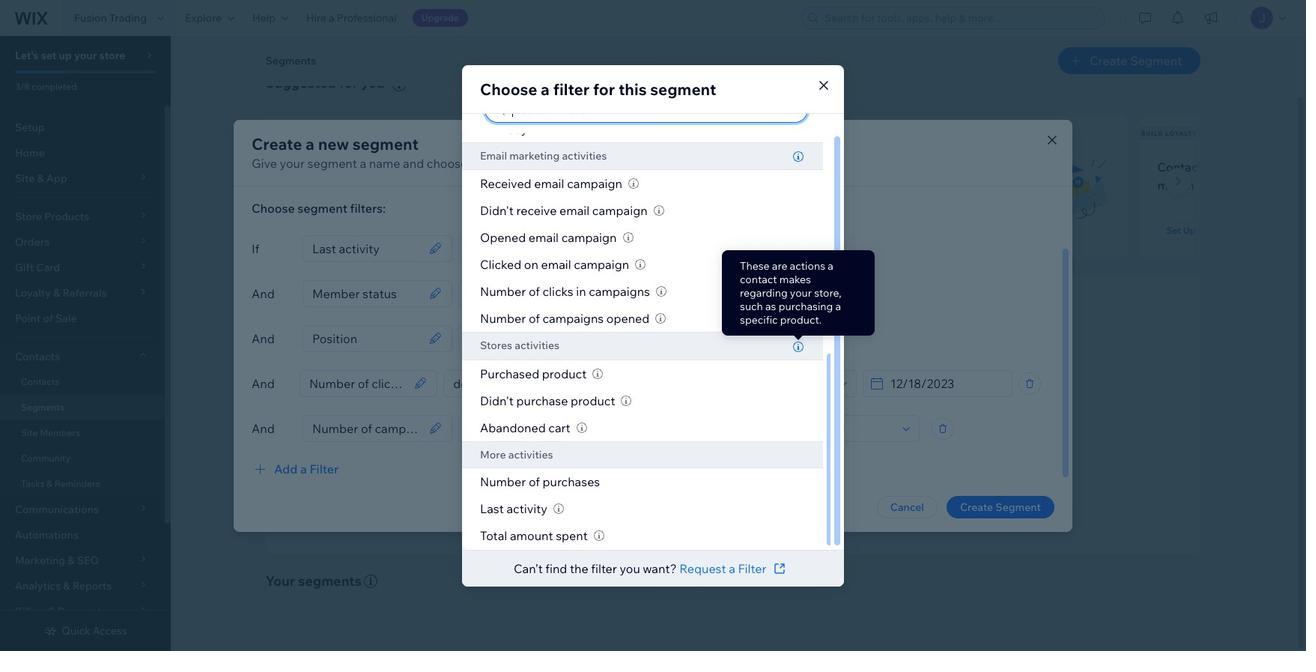 Task type: describe. For each thing, give the bounding box(es) containing it.
site
[[21, 427, 38, 438]]

up for subscribed
[[309, 225, 322, 236]]

filters
[[492, 155, 523, 170]]

active for active subscribers
[[850, 129, 877, 137]]

segment for made's set up segment button
[[615, 225, 654, 236]]

upgrade
[[422, 12, 459, 23]]

more activities option
[[462, 441, 823, 468]]

total
[[480, 528, 507, 543]]

didn't purchase product
[[480, 393, 616, 408]]

3 set up segment from the left
[[1167, 225, 1237, 236]]

trading
[[109, 11, 147, 25]]

your inside new contacts who recently subscribed to your mailing list
[[364, 177, 389, 192]]

purchased product
[[480, 366, 587, 381]]

set for new contacts who recently subscribed to your mailing list
[[293, 225, 307, 236]]

email down receive
[[529, 230, 559, 245]]

of inside reach the right target audience create specific groups of contacts that update automatically send personalized email campaigns to drive sales and build trust get to know your high-value customers, potential leads and more
[[697, 424, 706, 437]]

segments for segments button
[[266, 54, 316, 67]]

1 vertical spatial create segment
[[960, 500, 1041, 514]]

select an option field for choose a condition field over more activities
[[775, 415, 898, 441]]

abandoned cart
[[480, 420, 571, 435]]

product.
[[781, 313, 822, 327]]

stores activities option
[[462, 332, 823, 360]]

if
[[252, 241, 260, 256]]

contacts with a birthday th
[[1158, 159, 1307, 192]]

request a filter link
[[680, 559, 789, 577]]

upgrade button
[[413, 9, 468, 27]]

and inside create a new segment give your segment a name and choose the filters these contacts should match.
[[403, 155, 424, 170]]

0 vertical spatial create segment
[[1090, 53, 1183, 68]]

the inside reach the right target audience create specific groups of contacts that update automatically send personalized email campaigns to drive sales and build trust get to know your high-value customers, potential leads and more
[[675, 401, 697, 419]]

0 vertical spatial select an option field
[[464, 281, 587, 306]]

choose
[[427, 155, 468, 170]]

community
[[21, 453, 71, 464]]

stores activities
[[480, 339, 560, 352]]

hire a professional link
[[297, 0, 406, 36]]

activities for more activities
[[509, 448, 553, 461]]

0 vertical spatial filter
[[553, 79, 590, 99]]

know
[[617, 464, 643, 478]]

up
[[59, 49, 72, 62]]

quick
[[62, 624, 90, 638]]

completed
[[32, 81, 77, 92]]

subscribers for email
[[879, 129, 930, 137]]

send
[[584, 444, 610, 458]]

professional
[[337, 11, 397, 25]]

home link
[[0, 140, 165, 166]]

create segment button for cancel
[[947, 496, 1055, 518]]

set for potential customers who haven't made a purchase yet
[[584, 225, 599, 236]]

Search filters field
[[508, 96, 803, 122]]

actions
[[790, 259, 826, 273]]

purchases
[[543, 474, 600, 489]]

customers for potential customers who haven't made a purchase yet
[[628, 159, 688, 174]]

active for active email subscribers who clicked on your campaign
[[867, 159, 902, 174]]

segment down subscribed
[[298, 200, 348, 215]]

right
[[700, 401, 730, 419]]

create inside create a new segment give your segment a name and choose the filters these contacts should match.
[[252, 134, 302, 153]]

0 vertical spatial product
[[542, 366, 587, 381]]

suggested for you
[[266, 74, 385, 91]]

didn't for didn't purchase product
[[480, 393, 514, 408]]

set up segment button for subscribed
[[284, 222, 372, 240]]

2 horizontal spatial to
[[762, 444, 772, 458]]

your inside the these are actions a contact makes regarding your store, such as purchasing a specific product.
[[790, 286, 812, 300]]

3 up from the left
[[1184, 225, 1196, 236]]

email down 'these'
[[534, 176, 565, 191]]

haven't
[[575, 177, 616, 192]]

list box containing birthday
[[462, 115, 837, 549]]

choose for choose segment filters:
[[252, 200, 295, 215]]

store,
[[815, 286, 842, 300]]

let's set up your store
[[15, 49, 125, 62]]

list containing new contacts who recently subscribed to your mailing list
[[263, 116, 1307, 258]]

contact
[[740, 273, 777, 286]]

subscribers for contacts
[[286, 129, 337, 137]]

segment for subscribed set up segment button
[[324, 225, 363, 236]]

choose a condition field up purchased product
[[464, 326, 587, 351]]

last activity
[[480, 501, 548, 516]]

a right purchasing
[[836, 300, 842, 313]]

your inside create a new segment give your segment a name and choose the filters these contacts should match.
[[280, 155, 305, 170]]

tasks
[[21, 478, 45, 489]]

automatically
[[813, 424, 879, 437]]

hire
[[306, 11, 327, 25]]

received
[[480, 176, 532, 191]]

access
[[93, 624, 127, 638]]

contacts button
[[0, 344, 165, 369]]

specific inside reach the right target audience create specific groups of contacts that update automatically send personalized email campaigns to drive sales and build trust get to know your high-value customers, potential leads and more
[[619, 424, 657, 437]]

segments link
[[0, 395, 165, 420]]

fusion
[[74, 11, 107, 25]]

a right request
[[729, 561, 736, 576]]

active subscribers
[[850, 129, 930, 137]]

and for choose a condition field underneath stores
[[252, 376, 275, 391]]

number of clicks in campaigns
[[480, 284, 650, 299]]

suggested
[[266, 74, 336, 91]]

marketing
[[510, 149, 560, 163]]

email marketing activities
[[480, 149, 607, 163]]

hire a professional
[[306, 11, 397, 25]]

3 set up segment button from the left
[[1158, 222, 1246, 240]]

build
[[849, 444, 874, 458]]

potential customers
[[559, 129, 647, 137]]

and for choose a condition field over more activities
[[252, 421, 275, 436]]

0 vertical spatial you
[[361, 74, 385, 91]]

clicked
[[480, 257, 522, 272]]

abandoned
[[480, 420, 546, 435]]

of for purchases
[[529, 474, 540, 489]]

segments
[[298, 572, 362, 590]]

didn't for didn't receive email campaign
[[480, 203, 514, 218]]

contacts for contacts link
[[21, 376, 60, 387]]

help
[[252, 11, 276, 25]]

as
[[766, 300, 777, 313]]

active email subscribers who clicked on your campaign
[[867, 159, 1031, 192]]

up for made
[[601, 225, 613, 236]]

specific inside the these are actions a contact makes regarding your store, such as purchasing a specific product.
[[740, 313, 778, 327]]

a left "new"
[[306, 134, 315, 153]]

contacts for contacts popup button
[[15, 350, 60, 363]]

number for number of campaigns opened
[[480, 311, 526, 326]]

email up clicks
[[541, 257, 571, 272]]

point of sale
[[15, 312, 77, 325]]

yet
[[718, 177, 735, 192]]

filter for request a filter
[[738, 561, 767, 576]]

a right hire in the top left of the page
[[329, 11, 335, 25]]

leads
[[825, 464, 851, 478]]

contacts inside reach the right target audience create specific groups of contacts that update automatically send personalized email campaigns to drive sales and build trust get to know your high-value customers, potential leads and more
[[709, 424, 751, 437]]

subscribers inside active email subscribers who clicked on your campaign
[[938, 159, 1004, 174]]

last
[[480, 501, 504, 516]]

made
[[619, 177, 651, 192]]

such
[[740, 300, 763, 313]]

drive
[[774, 444, 799, 458]]

mailing
[[392, 177, 433, 192]]

email marketing activities option
[[462, 142, 823, 170]]

spent
[[556, 528, 588, 543]]

help button
[[243, 0, 297, 36]]

reach the right target audience create specific groups of contacts that update automatically send personalized email campaigns to drive sales and build trust get to know your high-value customers, potential leads and more
[[584, 401, 900, 478]]

filters:
[[350, 200, 386, 215]]

1 horizontal spatial to
[[605, 464, 615, 478]]

campaigns inside reach the right target audience create specific groups of contacts that update automatically send personalized email campaigns to drive sales and build trust get to know your high-value customers, potential leads and more
[[706, 444, 760, 458]]

1 vertical spatial enter a number text field
[[624, 415, 743, 441]]

Select a date field
[[638, 236, 759, 261]]

number of purchases
[[480, 474, 600, 489]]

potential customers who haven't made a purchase yet
[[575, 159, 735, 192]]

0 horizontal spatial on
[[524, 257, 539, 272]]

more activities
[[480, 448, 553, 461]]

stores
[[480, 339, 513, 352]]

can't
[[514, 561, 543, 576]]

add
[[274, 461, 298, 476]]

site members link
[[0, 420, 165, 446]]

1 vertical spatial campaigns
[[543, 311, 604, 326]]



Task type: vqa. For each thing, say whether or not it's contained in the screenshot.
alert
no



Task type: locate. For each thing, give the bounding box(es) containing it.
segment down "new"
[[308, 155, 357, 170]]

1 vertical spatial filter
[[591, 561, 617, 576]]

to inside new contacts who recently subscribed to your mailing list
[[349, 177, 361, 192]]

up down choose segment filters:
[[309, 225, 322, 236]]

0 vertical spatial segments
[[266, 54, 316, 67]]

number of campaigns opened
[[480, 311, 650, 326]]

a right actions
[[828, 259, 834, 273]]

activities for stores activities
[[515, 339, 560, 352]]

receive
[[517, 203, 557, 218]]

2 horizontal spatial who
[[1007, 159, 1031, 174]]

purchased
[[480, 366, 540, 381]]

update
[[776, 424, 810, 437]]

of
[[529, 284, 540, 299], [529, 311, 540, 326], [43, 312, 53, 325], [697, 424, 706, 437], [529, 474, 540, 489]]

audience
[[775, 401, 833, 419]]

1 number from the top
[[480, 284, 526, 299]]

list
[[263, 116, 1307, 258]]

cancel
[[891, 500, 925, 514]]

purchase down match.
[[663, 177, 715, 192]]

the left filters
[[470, 155, 489, 170]]

of left clicks
[[529, 284, 540, 299]]

opened
[[607, 311, 650, 326]]

your segments
[[266, 572, 362, 590]]

1 vertical spatial product
[[571, 393, 616, 408]]

1 didn't from the top
[[480, 203, 514, 218]]

find
[[546, 561, 568, 576]]

specific down regarding
[[740, 313, 778, 327]]

let's
[[15, 49, 39, 62]]

1 horizontal spatial for
[[593, 79, 615, 99]]

0 vertical spatial create segment button
[[1059, 47, 1201, 74]]

0 horizontal spatial up
[[309, 225, 322, 236]]

your right up
[[74, 49, 97, 62]]

create inside reach the right target audience create specific groups of contacts that update automatically send personalized email campaigns to drive sales and build trust get to know your high-value customers, potential leads and more
[[584, 424, 617, 437]]

2 horizontal spatial set up segment
[[1167, 225, 1237, 236]]

1 vertical spatial potential
[[575, 159, 625, 174]]

choose for choose a filter for this segment
[[480, 79, 538, 99]]

2 set from the left
[[584, 225, 599, 236]]

2 set up segment from the left
[[584, 225, 654, 236]]

up
[[309, 225, 322, 236], [601, 225, 613, 236], [1184, 225, 1196, 236]]

1 vertical spatial active
[[867, 159, 902, 174]]

for left this
[[593, 79, 615, 99]]

0 vertical spatial campaigns
[[589, 284, 650, 299]]

a
[[329, 11, 335, 25], [541, 79, 550, 99], [306, 134, 315, 153], [360, 155, 366, 170], [1239, 159, 1246, 174], [653, 177, 660, 192], [828, 259, 834, 273], [836, 300, 842, 313], [300, 461, 307, 476], [729, 561, 736, 576]]

potential up email marketing activities
[[559, 129, 600, 137]]

you down "professional"
[[361, 74, 385, 91]]

0 vertical spatial purchase
[[663, 177, 715, 192]]

0 horizontal spatial contacts
[[312, 159, 361, 174]]

segments for segments link on the left bottom of page
[[21, 402, 64, 413]]

a inside potential customers who haven't made a purchase yet
[[653, 177, 660, 192]]

1 vertical spatial on
[[524, 257, 539, 272]]

a right with
[[1239, 159, 1246, 174]]

1 horizontal spatial who
[[690, 159, 714, 174]]

a inside contacts with a birthday th
[[1239, 159, 1246, 174]]

potential
[[779, 464, 823, 478]]

2 number from the top
[[480, 311, 526, 326]]

0 horizontal spatial choose
[[252, 200, 295, 215]]

number down more at left bottom
[[480, 474, 526, 489]]

Choose a condition field
[[464, 236, 587, 261], [464, 326, 587, 351], [449, 371, 560, 396], [464, 415, 587, 441]]

new up subscribed
[[284, 159, 309, 174]]

clicks
[[543, 284, 574, 299]]

create segment button for segments
[[1059, 47, 1201, 74]]

get
[[584, 464, 602, 478]]

0 horizontal spatial create segment
[[960, 500, 1041, 514]]

segment up name
[[353, 134, 419, 153]]

number down clicked
[[480, 284, 526, 299]]

new inside new contacts who recently subscribed to your mailing list
[[284, 159, 309, 174]]

product up didn't purchase product
[[542, 366, 587, 381]]

the up groups on the bottom right of the page
[[675, 401, 697, 419]]

list box
[[462, 115, 837, 549]]

new
[[318, 134, 349, 153]]

that
[[753, 424, 773, 437]]

active
[[850, 129, 877, 137], [867, 159, 902, 174]]

activities up purchased product
[[515, 339, 560, 352]]

1 horizontal spatial set
[[584, 225, 599, 236]]

1 horizontal spatial segments
[[266, 54, 316, 67]]

0 vertical spatial potential
[[559, 129, 600, 137]]

0 horizontal spatial set up segment
[[293, 225, 363, 236]]

your inside active email subscribers who clicked on your campaign
[[926, 177, 952, 192]]

Enter a number text field
[[597, 371, 716, 396], [624, 415, 743, 441]]

0 vertical spatial on
[[909, 177, 924, 192]]

set up segment for subscribed
[[293, 225, 363, 236]]

1 horizontal spatial filter
[[738, 561, 767, 576]]

1 vertical spatial segments
[[21, 402, 64, 413]]

email down haven't
[[560, 203, 590, 218]]

sales
[[801, 444, 826, 458]]

set up segment button for made
[[575, 222, 663, 240]]

potential inside potential customers who haven't made a purchase yet
[[575, 159, 625, 174]]

2 vertical spatial number
[[480, 474, 526, 489]]

1 vertical spatial didn't
[[480, 393, 514, 408]]

who
[[363, 159, 387, 174], [690, 159, 714, 174], [1007, 159, 1031, 174]]

2 horizontal spatial up
[[1184, 225, 1196, 236]]

3 number from the top
[[480, 474, 526, 489]]

set up segment down made
[[584, 225, 654, 236]]

1 vertical spatial customers
[[628, 159, 688, 174]]

0 horizontal spatial for
[[339, 74, 358, 91]]

birthday
[[1248, 159, 1296, 174]]

1 vertical spatial create segment button
[[947, 496, 1055, 518]]

choose a filter for this segment
[[480, 79, 717, 99]]

0 horizontal spatial create segment button
[[947, 496, 1055, 518]]

1 who from the left
[[363, 159, 387, 174]]

choose up birthday
[[480, 79, 538, 99]]

set up segment down choose segment filters:
[[293, 225, 363, 236]]

campaigns up opened
[[589, 284, 650, 299]]

of left sale
[[43, 312, 53, 325]]

contacts up haven't
[[560, 155, 608, 170]]

customers up email marketing activities option
[[602, 129, 647, 137]]

contacts down the right
[[709, 424, 751, 437]]

of for campaigns
[[529, 311, 540, 326]]

None field
[[308, 236, 425, 261], [308, 281, 425, 306], [308, 326, 425, 351], [305, 371, 410, 396], [308, 415, 425, 441], [308, 236, 425, 261], [308, 281, 425, 306], [308, 326, 425, 351], [305, 371, 410, 396], [308, 415, 425, 441]]

product up send
[[571, 393, 616, 408]]

0 horizontal spatial filter
[[310, 461, 339, 476]]

didn't down purchased
[[480, 393, 514, 408]]

2 up from the left
[[601, 225, 613, 236]]

0 vertical spatial choose
[[480, 79, 538, 99]]

quick access button
[[44, 624, 127, 638]]

and up leads
[[828, 444, 847, 458]]

of inside sidebar element
[[43, 312, 53, 325]]

received email campaign
[[480, 176, 623, 191]]

contacts
[[560, 155, 608, 170], [312, 159, 361, 174], [709, 424, 751, 437]]

potential for potential customers
[[559, 129, 600, 137]]

loyalty
[[1166, 129, 1198, 137]]

up down contacts with a birthday th
[[1184, 225, 1196, 236]]

2 horizontal spatial set up segment button
[[1158, 222, 1246, 240]]

segment for 1st set up segment button from right
[[1198, 225, 1237, 236]]

email inside reach the right target audience create specific groups of contacts that update automatically send personalized email campaigns to drive sales and build trust get to know your high-value customers, potential leads and more
[[677, 444, 704, 458]]

to right get
[[605, 464, 615, 478]]

your down name
[[364, 177, 389, 192]]

0 horizontal spatial segments
[[21, 402, 64, 413]]

set
[[293, 225, 307, 236], [584, 225, 599, 236], [1167, 225, 1182, 236]]

1 vertical spatial to
[[762, 444, 772, 458]]

email up high-
[[677, 444, 704, 458]]

customers up made
[[628, 159, 688, 174]]

the inside create a new segment give your segment a name and choose the filters these contacts should match.
[[470, 155, 489, 170]]

0 vertical spatial customers
[[602, 129, 647, 137]]

1 vertical spatial purchase
[[517, 393, 568, 408]]

1 horizontal spatial set up segment
[[584, 225, 654, 236]]

1 and from the top
[[252, 286, 275, 301]]

2 set up segment button from the left
[[575, 222, 663, 240]]

subscribers
[[286, 129, 337, 137], [879, 129, 930, 137], [938, 159, 1004, 174]]

contacts inside popup button
[[15, 350, 60, 363]]

0 horizontal spatial who
[[363, 159, 387, 174]]

1 horizontal spatial on
[[909, 177, 924, 192]]

potential for potential customers who haven't made a purchase yet
[[575, 159, 625, 174]]

1 horizontal spatial set up segment button
[[575, 222, 663, 240]]

1 vertical spatial filter
[[738, 561, 767, 576]]

you
[[361, 74, 385, 91], [620, 561, 640, 576]]

tasks & reminders link
[[0, 471, 165, 497]]

to up filters:
[[349, 177, 361, 192]]

0 vertical spatial new
[[267, 129, 284, 137]]

1 horizontal spatial purchase
[[663, 177, 715, 192]]

segments button
[[258, 49, 324, 72]]

you left want?
[[620, 561, 640, 576]]

2 didn't from the top
[[480, 393, 514, 408]]

select an option field up sales
[[775, 415, 898, 441]]

a inside button
[[300, 461, 307, 476]]

segments up suggested
[[266, 54, 316, 67]]

who inside potential customers who haven't made a purchase yet
[[690, 159, 714, 174]]

0 horizontal spatial set
[[293, 225, 307, 236]]

select an option field up audience
[[749, 371, 835, 396]]

2 vertical spatial activities
[[509, 448, 553, 461]]

0 vertical spatial didn't
[[480, 203, 514, 218]]

2 and from the top
[[252, 331, 275, 346]]

campaigns up customers,
[[706, 444, 760, 458]]

1 horizontal spatial you
[[620, 561, 640, 576]]

of for clicks
[[529, 284, 540, 299]]

0 vertical spatial filter
[[310, 461, 339, 476]]

3 set from the left
[[1167, 225, 1182, 236]]

set up segment for made
[[584, 225, 654, 236]]

2 vertical spatial the
[[570, 561, 589, 576]]

customers inside potential customers who haven't made a purchase yet
[[628, 159, 688, 174]]

specific up personalized
[[619, 424, 657, 437]]

activities down 'potential customers'
[[562, 149, 607, 163]]

1 horizontal spatial contacts
[[560, 155, 608, 170]]

home
[[15, 146, 45, 160]]

build loyalty
[[1142, 129, 1198, 137]]

request a filter
[[680, 561, 767, 576]]

1 vertical spatial choose
[[252, 200, 295, 215]]

select an option field down clicked
[[464, 281, 587, 306]]

0 vertical spatial activities
[[562, 149, 607, 163]]

more
[[874, 464, 900, 478]]

filter up 'potential customers'
[[553, 79, 590, 99]]

1 vertical spatial the
[[675, 401, 697, 419]]

0 horizontal spatial purchase
[[517, 393, 568, 408]]

purchase inside potential customers who haven't made a purchase yet
[[663, 177, 715, 192]]

purchase inside list box
[[517, 393, 568, 408]]

a right add
[[300, 461, 307, 476]]

members
[[40, 427, 80, 438]]

purchasing
[[779, 300, 833, 313]]

choose up the if
[[252, 200, 295, 215]]

1 vertical spatial and
[[828, 444, 847, 458]]

amount
[[510, 528, 553, 543]]

up down haven't
[[601, 225, 613, 236]]

1 horizontal spatial specific
[[740, 313, 778, 327]]

clicked
[[867, 177, 906, 192]]

new for new contacts who recently subscribed to your mailing list
[[284, 159, 309, 174]]

new contacts who recently subscribed to your mailing list
[[284, 159, 453, 192]]

set up segment button down made
[[575, 222, 663, 240]]

0 horizontal spatial you
[[361, 74, 385, 91]]

filter
[[553, 79, 590, 99], [591, 561, 617, 576]]

new up the "give"
[[267, 129, 284, 137]]

1 set from the left
[[293, 225, 307, 236]]

0 vertical spatial and
[[403, 155, 424, 170]]

filter right request
[[738, 561, 767, 576]]

more
[[480, 448, 506, 461]]

of for sale
[[43, 312, 53, 325]]

filter inside button
[[310, 461, 339, 476]]

trust
[[876, 444, 899, 458]]

clicked on email campaign
[[480, 257, 630, 272]]

your left store, at the top of page
[[790, 286, 812, 300]]

filter for add a filter
[[310, 461, 339, 476]]

potential up haven't
[[575, 159, 625, 174]]

select an option field for choose a condition field underneath stores
[[749, 371, 835, 396]]

should
[[611, 155, 649, 170]]

0 vertical spatial active
[[850, 129, 877, 137]]

specific
[[740, 313, 778, 327], [619, 424, 657, 437]]

1 horizontal spatial choose
[[480, 79, 538, 99]]

of down the right
[[697, 424, 706, 437]]

store
[[99, 49, 125, 62]]

reach
[[633, 401, 672, 419]]

set up segment
[[293, 225, 363, 236], [584, 225, 654, 236], [1167, 225, 1237, 236]]

segments inside sidebar element
[[21, 402, 64, 413]]

1 vertical spatial new
[[284, 159, 309, 174]]

Search for tools, apps, help & more... field
[[820, 7, 1101, 28]]

1 horizontal spatial up
[[601, 225, 613, 236]]

customers for potential customers
[[602, 129, 647, 137]]

2 horizontal spatial set
[[1167, 225, 1182, 236]]

add a filter button
[[252, 460, 339, 478]]

sidebar element
[[0, 36, 171, 651]]

campaigns down in
[[543, 311, 604, 326]]

contacts down loyalty
[[1158, 159, 1209, 174]]

who for your
[[363, 159, 387, 174]]

number for number of purchases
[[480, 474, 526, 489]]

segment right this
[[651, 79, 717, 99]]

set up segment button down choose segment filters:
[[284, 222, 372, 240]]

of up stores activities
[[529, 311, 540, 326]]

2 horizontal spatial contacts
[[709, 424, 751, 437]]

2 vertical spatial to
[[605, 464, 615, 478]]

choose a condition field down stores
[[449, 371, 560, 396]]

the right find
[[570, 561, 589, 576]]

list
[[436, 177, 453, 192]]

your inside reach the right target audience create specific groups of contacts that update automatically send personalized email campaigns to drive sales and build trust get to know your high-value customers, potential leads and more
[[646, 464, 667, 478]]

who for purchase
[[690, 159, 714, 174]]

campaign inside active email subscribers who clicked on your campaign
[[954, 177, 1010, 192]]

reminders
[[54, 478, 100, 489]]

segments inside button
[[266, 54, 316, 67]]

enter a number text field up high-
[[624, 415, 743, 441]]

choose
[[480, 79, 538, 99], [252, 200, 295, 215]]

new for new subscribers
[[267, 129, 284, 137]]

0 horizontal spatial set up segment button
[[284, 222, 372, 240]]

email inside active email subscribers who clicked on your campaign
[[905, 159, 936, 174]]

on
[[909, 177, 924, 192], [524, 257, 539, 272]]

0 vertical spatial the
[[470, 155, 489, 170]]

1 horizontal spatial create segment button
[[1059, 47, 1201, 74]]

purchase
[[663, 177, 715, 192], [517, 393, 568, 408]]

your down personalized
[[646, 464, 667, 478]]

0 horizontal spatial subscribers
[[286, 129, 337, 137]]

segments up site members
[[21, 402, 64, 413]]

contacts link
[[0, 369, 165, 395]]

1 horizontal spatial the
[[570, 561, 589, 576]]

0 horizontal spatial the
[[470, 155, 489, 170]]

who inside active email subscribers who clicked on your campaign
[[1007, 159, 1031, 174]]

12/18/2023 field
[[886, 371, 1008, 396]]

number
[[480, 284, 526, 299], [480, 311, 526, 326], [480, 474, 526, 489]]

of up activity
[[529, 474, 540, 489]]

3/8 completed
[[15, 81, 77, 92]]

your right the "give"
[[280, 155, 305, 170]]

Select an option field
[[464, 281, 587, 306], [749, 371, 835, 396], [775, 415, 898, 441]]

0 horizontal spatial to
[[349, 177, 361, 192]]

purchase down purchased product
[[517, 393, 568, 408]]

the
[[470, 155, 489, 170], [675, 401, 697, 419], [570, 561, 589, 576]]

1 vertical spatial specific
[[619, 424, 657, 437]]

customers,
[[723, 464, 777, 478]]

set up segment down contacts with a birthday th
[[1167, 225, 1237, 236]]

name
[[369, 155, 400, 170]]

1 set up segment from the left
[[293, 225, 363, 236]]

activities inside option
[[515, 339, 560, 352]]

0 vertical spatial specific
[[740, 313, 778, 327]]

1 up from the left
[[309, 225, 322, 236]]

active inside active email subscribers who clicked on your campaign
[[867, 159, 902, 174]]

set
[[41, 49, 56, 62]]

opened email campaign
[[480, 230, 617, 245]]

campaign
[[567, 176, 623, 191], [954, 177, 1010, 192], [593, 203, 648, 218], [562, 230, 617, 245], [574, 257, 630, 272]]

enter a number text field up reach
[[597, 371, 716, 396]]

1 vertical spatial activities
[[515, 339, 560, 352]]

birthday
[[480, 121, 528, 136]]

filter right add
[[310, 461, 339, 476]]

create a new segment give your segment a name and choose the filters these contacts should match.
[[252, 134, 690, 170]]

your inside sidebar element
[[74, 49, 97, 62]]

3 who from the left
[[1007, 159, 1031, 174]]

groups
[[660, 424, 694, 437]]

and
[[403, 155, 424, 170], [828, 444, 847, 458], [854, 464, 872, 478]]

this
[[619, 79, 647, 99]]

your right clicked
[[926, 177, 952, 192]]

and up mailing
[[403, 155, 424, 170]]

2 horizontal spatial the
[[675, 401, 697, 419]]

add a filter
[[274, 461, 339, 476]]

2 horizontal spatial and
[[854, 464, 872, 478]]

set up segment button down contacts with a birthday th
[[1158, 222, 1246, 240]]

0 vertical spatial enter a number text field
[[597, 371, 716, 396]]

filter right find
[[591, 561, 617, 576]]

activities down abandoned cart
[[509, 448, 553, 461]]

number for number of clicks in campaigns
[[480, 284, 526, 299]]

number up stores
[[480, 311, 526, 326]]

2 vertical spatial contacts
[[21, 376, 60, 387]]

2 who from the left
[[690, 159, 714, 174]]

choose a condition field down receive
[[464, 236, 587, 261]]

1 set up segment button from the left
[[284, 222, 372, 240]]

cart
[[549, 420, 571, 435]]

create
[[1090, 53, 1128, 68], [252, 134, 302, 153], [584, 424, 617, 437], [960, 500, 994, 514]]

1 vertical spatial select an option field
[[749, 371, 835, 396]]

2 vertical spatial select an option field
[[775, 415, 898, 441]]

choose a condition field up more activities
[[464, 415, 587, 441]]

personalized
[[612, 444, 675, 458]]

to
[[349, 177, 361, 192], [762, 444, 772, 458], [605, 464, 615, 478]]

3/8
[[15, 81, 30, 92]]

automations link
[[0, 522, 165, 548]]

on inside active email subscribers who clicked on your campaign
[[909, 177, 924, 192]]

a left name
[[360, 155, 366, 170]]

contacts inside create a new segment give your segment a name and choose the filters these contacts should match.
[[560, 155, 608, 170]]

regarding
[[740, 286, 788, 300]]

a right made
[[653, 177, 660, 192]]

and down the build
[[854, 464, 872, 478]]

1 horizontal spatial and
[[828, 444, 847, 458]]

1 horizontal spatial subscribers
[[879, 129, 930, 137]]

contacts down "new"
[[312, 159, 361, 174]]

2 horizontal spatial subscribers
[[938, 159, 1004, 174]]

contacts inside contacts with a birthday th
[[1158, 159, 1209, 174]]

email up clicked
[[905, 159, 936, 174]]

a up email marketing activities
[[541, 79, 550, 99]]

site members
[[21, 427, 80, 438]]

didn't up opened
[[480, 203, 514, 218]]

4 and from the top
[[252, 421, 275, 436]]

and for choose a condition field on top of purchased product
[[252, 331, 275, 346]]

3 and from the top
[[252, 376, 275, 391]]

contacts down contacts popup button
[[21, 376, 60, 387]]

give
[[252, 155, 277, 170]]

contacts down point of sale
[[15, 350, 60, 363]]

who inside new contacts who recently subscribed to your mailing list
[[363, 159, 387, 174]]

to left drive on the bottom of page
[[762, 444, 772, 458]]

for right suggested
[[339, 74, 358, 91]]

0 vertical spatial contacts
[[1158, 159, 1209, 174]]

0 vertical spatial number
[[480, 284, 526, 299]]

2 vertical spatial and
[[854, 464, 872, 478]]

contacts inside new contacts who recently subscribed to your mailing list
[[312, 159, 361, 174]]



